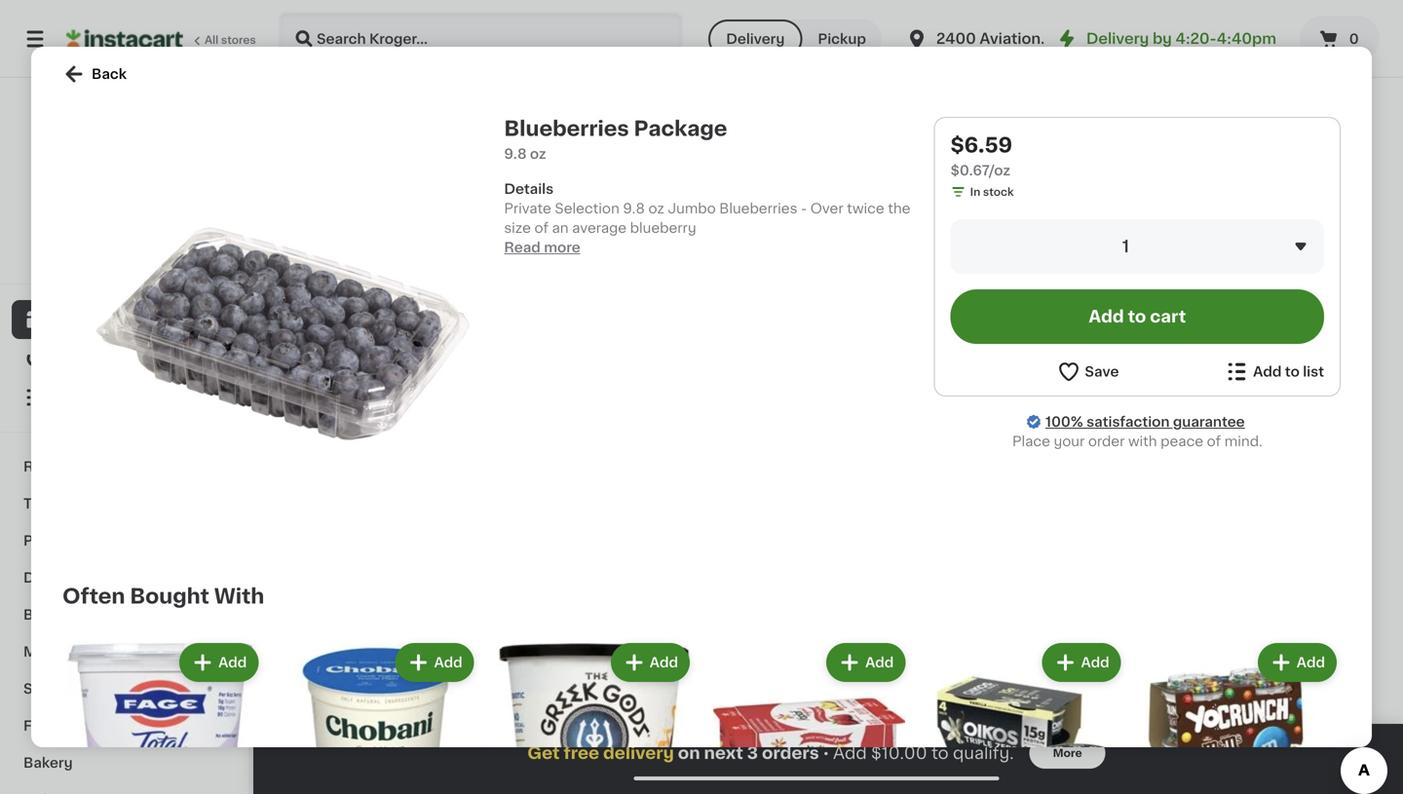 Task type: vqa. For each thing, say whether or not it's contained in the screenshot.
(170)
no



Task type: describe. For each thing, give the bounding box(es) containing it.
satisfaction inside button
[[82, 236, 147, 247]]

original for 1
[[704, 667, 757, 680]]

item carousel region containing fresh fruit
[[292, 5, 1364, 379]]

save
[[158, 256, 184, 267]]

add up 'english' at right bottom
[[865, 656, 894, 670]]

many down bag
[[312, 315, 343, 326]]

view for fresh fruit
[[1140, 18, 1173, 31]]

view all (30+) button
[[1132, 395, 1255, 434]]

6 inside thomas' original english muffins 6 ct
[[836, 705, 843, 716]]

5 add button from the left
[[1044, 645, 1119, 680]]

produce
[[23, 534, 83, 548]]

flour
[[1235, 686, 1269, 700]]

1 vertical spatial 100% satisfaction guarantee
[[1046, 415, 1245, 429]]

many in stock down organic lime 2 lb bag
[[312, 315, 389, 326]]

$ for 4
[[296, 252, 303, 263]]

qualify.
[[953, 745, 1014, 762]]

ct inside thomas' original english muffins 6 ct
[[846, 705, 857, 716]]

& for meat
[[63, 645, 74, 659]]

essentials
[[120, 497, 192, 511]]

stock up save
[[1083, 335, 1114, 345]]

many in stock up next
[[674, 725, 751, 735]]

meat & seafood link
[[12, 633, 237, 670]]

with
[[1128, 435, 1157, 448]]

in down flour on the bottom right of the page
[[1252, 743, 1262, 753]]

stock up next
[[720, 725, 751, 735]]

$ 3 99
[[840, 641, 878, 661]]

more
[[1053, 748, 1082, 759]]

in up next
[[708, 725, 718, 735]]

oz inside blueberries package 9.8 oz
[[530, 147, 546, 161]]

3 add button from the left
[[613, 645, 688, 680]]

red seedless watermelon
[[1199, 277, 1293, 310]]

red
[[1199, 277, 1226, 290]]

-
[[801, 202, 807, 215]]

stock down lime at the left top
[[358, 315, 389, 326]]

details
[[504, 182, 554, 196]]

view all (40+) button
[[1132, 5, 1255, 44]]

stores
[[221, 35, 256, 45]]

1 field
[[951, 219, 1324, 274]]

1 add button from the left
[[181, 645, 257, 680]]

snowfox seedless watermelon
[[1017, 277, 1143, 310]]

in down more
[[1070, 762, 1080, 773]]

seafood
[[78, 645, 136, 659]]

1 vertical spatial ct
[[1213, 723, 1225, 734]]

add to cart button
[[951, 289, 1324, 344]]

1 vertical spatial guarantee
[[1173, 415, 1245, 429]]

kroger for kroger original sour cream 16 oz
[[655, 667, 701, 680]]

order
[[1088, 435, 1125, 448]]

party
[[1083, 706, 1120, 719]]

stock inside kroger vegetable oil, pure 48 fl oz many in stock
[[358, 725, 389, 735]]

product group containing pom wonderful ready- to-eat pomegranate arils
[[836, 75, 1002, 365]]

0 button
[[1300, 16, 1380, 62]]

to left cart at the top
[[1128, 308, 1146, 325]]

1 horizontal spatial 2
[[485, 641, 498, 661]]

59 button
[[474, 75, 639, 309]]

frozen
[[23, 719, 71, 733]]

dairy & eggs
[[23, 571, 114, 585]]

$2.99 element
[[1199, 638, 1364, 664]]

2 4 from the top
[[303, 641, 318, 661]]

add up cream
[[650, 656, 678, 670]]

many up the sponsored badge image
[[856, 725, 887, 735]]

in up get
[[527, 725, 537, 735]]

& for snacks
[[78, 682, 89, 696]]

to inside treatment tracker modal dialog
[[932, 745, 949, 762]]

all for fresh fruit
[[1177, 18, 1193, 31]]

kroger garlic texas toast
[[474, 667, 606, 700]]

4 add button from the left
[[828, 645, 904, 680]]

99 for 4
[[320, 252, 335, 263]]

flavored,
[[1017, 706, 1080, 719]]

back button
[[62, 62, 127, 86]]

snacks & candy link
[[12, 670, 237, 708]]

39
[[320, 642, 334, 652]]

1 vertical spatial 100%
[[1046, 415, 1083, 429]]

1 inside item carousel region
[[666, 641, 675, 661]]

view all (30+)
[[1140, 407, 1234, 421]]

delivery for delivery by 4:20-4:40pm
[[1086, 32, 1149, 46]]

view all (40+)
[[1140, 18, 1234, 31]]

seedless for snowfox seedless watermelon
[[1080, 277, 1143, 290]]

$ for 3
[[840, 642, 847, 652]]

add inside add kroger plus to save link
[[53, 256, 75, 267]]

cheese
[[1066, 686, 1119, 700]]

oz inside kroger original sour cream 16 oz
[[669, 705, 682, 716]]

6 add button from the left
[[1260, 645, 1335, 680]]

place
[[1012, 435, 1050, 448]]

(396)
[[1271, 708, 1300, 718]]

1 inside field
[[1122, 238, 1129, 255]]

blueberries package 9.8 oz
[[504, 118, 727, 161]]

stock down (396)
[[1264, 743, 1295, 753]]

stock up $10.00
[[902, 725, 932, 735]]

add kroger plus to save
[[53, 256, 184, 267]]

2 inside organic lime 2 lb bag
[[292, 296, 299, 306]]

best
[[292, 404, 342, 424]]

add to list
[[1253, 365, 1324, 379]]

orders
[[762, 745, 819, 762]]

save
[[1085, 365, 1119, 379]]

4 39
[[303, 641, 334, 661]]

(40+)
[[1196, 18, 1234, 31]]

0
[[1349, 32, 1359, 46]]

16
[[655, 705, 667, 716]]

oz inside details private selection 9.8 oz jumbo blueberries - over twice the size of an average blueberry read more
[[649, 202, 664, 215]]

blueberry
[[630, 221, 696, 235]]

2400 aviation dr button
[[905, 12, 1063, 66]]

product group containing snowfox seedless watermelon
[[1017, 75, 1183, 352]]

in up $10.00
[[889, 725, 899, 735]]

many down more
[[1037, 762, 1068, 773]]

add to cart
[[1089, 308, 1186, 325]]

to-
[[836, 296, 856, 310]]

$ for 2
[[478, 642, 485, 652]]

pure
[[292, 686, 324, 700]]

to left list
[[1285, 365, 1300, 379]]

product group containing red seedless watermelon
[[1199, 75, 1364, 328]]

buy it again link
[[12, 339, 237, 378]]

red seedless watermelon button
[[1199, 75, 1364, 328]]

frozen link
[[12, 708, 237, 745]]

guarantee inside button
[[150, 236, 206, 247]]

sellers
[[347, 404, 421, 424]]

in up save button
[[1070, 335, 1080, 345]]

product group containing 59
[[474, 75, 639, 309]]

toast
[[474, 686, 511, 700]]

1 soft from the left
[[1299, 667, 1328, 680]]

48
[[292, 705, 307, 716]]

2 soft from the left
[[1331, 667, 1360, 680]]

stock down (5.97k)
[[1083, 762, 1114, 773]]

59
[[501, 252, 515, 263]]

often bought with
[[62, 586, 264, 607]]

taco
[[1199, 686, 1231, 700]]

produce link
[[12, 522, 237, 559]]

bag
[[315, 296, 336, 306]]

jumbo
[[668, 202, 716, 215]]

oz inside kroger vegetable oil, pure 48 fl oz many in stock
[[320, 705, 333, 716]]

$10.00
[[871, 745, 927, 762]]

pom wonderful ready- to-eat pomegranate arils
[[836, 277, 999, 329]]

add down "with"
[[218, 656, 247, 670]]

1 horizontal spatial 3
[[847, 641, 861, 661]]

more
[[544, 241, 581, 254]]

package
[[634, 118, 727, 139]]

next
[[704, 745, 743, 762]]

stock up get
[[539, 725, 570, 735]]

in stock
[[970, 187, 1014, 197]]

in inside kroger vegetable oil, pure 48 fl oz many in stock
[[345, 725, 355, 735]]

blueberries inside details private selection 9.8 oz jumbo blueberries - over twice the size of an average blueberry read more
[[719, 202, 798, 215]]

many in stock down (396)
[[1218, 743, 1295, 753]]

organic lime 2 lb bag
[[292, 277, 384, 306]]

many inside kroger vegetable oil, pure 48 fl oz many in stock
[[312, 725, 343, 735]]

many in stock down more
[[1037, 762, 1114, 773]]

kroger logo image
[[81, 101, 167, 187]]

add left $ 2 49
[[434, 656, 463, 670]]

your
[[1054, 435, 1085, 448]]

6 99
[[1028, 641, 1059, 661]]

plus
[[118, 256, 142, 267]]

cream
[[655, 686, 700, 700]]

doritos
[[1017, 667, 1068, 680]]

seedless for red seedless watermelon
[[1230, 277, 1293, 290]]

organic
[[292, 277, 347, 290]]

treatment tracker modal dialog
[[253, 724, 1403, 794]]

kroger for kroger vegetable oil, pure 48 fl oz many in stock
[[292, 667, 338, 680]]

many down toast
[[493, 725, 524, 735]]



Task type: locate. For each thing, give the bounding box(es) containing it.
add inside add to cart button
[[1089, 308, 1124, 325]]

seedless up add to cart
[[1080, 277, 1143, 290]]

tortillas
[[1272, 686, 1326, 700]]

of inside details private selection 9.8 oz jumbo blueberries - over twice the size of an average blueberry read more
[[534, 221, 549, 235]]

oil,
[[415, 667, 437, 680]]

9.8 up blueberry
[[623, 202, 645, 215]]

watermelon down red
[[1199, 296, 1281, 310]]

original left sour
[[704, 667, 757, 680]]

kroger original sour cream 16 oz
[[655, 667, 792, 716]]

9.8 inside blueberries package 9.8 oz
[[504, 147, 527, 161]]

(30+)
[[1196, 407, 1234, 421]]

1 up cream
[[666, 641, 675, 661]]

1 horizontal spatial blueberries
[[719, 202, 798, 215]]

$6.59 $0.67/oz
[[951, 135, 1013, 177]]

aviation
[[980, 32, 1041, 46]]

100% satisfaction guarantee button
[[30, 230, 218, 249]]

many in stock up save button
[[1037, 335, 1114, 345]]

1 horizontal spatial 100%
[[1046, 415, 1083, 429]]

seedless inside red seedless watermelon
[[1230, 277, 1293, 290]]

details button
[[504, 179, 911, 199]]

2 left lb
[[292, 296, 299, 306]]

many down fl
[[312, 725, 343, 735]]

1 vertical spatial &
[[63, 645, 74, 659]]

blueberries inside blueberries package 9.8 oz
[[504, 118, 629, 139]]

& inside meat & seafood link
[[63, 645, 74, 659]]

on
[[678, 745, 700, 762]]

100% satisfaction guarantee up with
[[1046, 415, 1245, 429]]

stock right the in
[[983, 187, 1014, 197]]

pickup button
[[802, 19, 882, 58]]

read
[[504, 241, 541, 254]]

1 horizontal spatial ct
[[1213, 723, 1225, 734]]

bakery
[[23, 756, 73, 770]]

many up save button
[[1037, 335, 1068, 345]]

0 horizontal spatial guarantee
[[150, 236, 206, 247]]

0 vertical spatial guarantee
[[150, 236, 206, 247]]

thomas'
[[836, 667, 895, 680]]

6
[[1028, 641, 1043, 661], [836, 705, 843, 716]]

kroger up toast
[[474, 667, 520, 680]]

many
[[312, 315, 343, 326], [1037, 335, 1068, 345], [312, 725, 343, 735], [493, 725, 524, 735], [674, 725, 705, 735], [856, 725, 887, 735], [1218, 743, 1249, 753], [1037, 762, 1068, 773]]

6 up doritos at the bottom of the page
[[1028, 641, 1043, 661]]

1 seedless from the left
[[1080, 277, 1143, 290]]

2 item carousel region from the top
[[292, 395, 1364, 794]]

1 horizontal spatial guarantee
[[1173, 415, 1245, 429]]

3 up thomas'
[[847, 641, 861, 661]]

soft up tortillas
[[1299, 667, 1328, 680]]

delivery
[[603, 745, 674, 762]]

view inside view all (30+) popup button
[[1140, 407, 1173, 421]]

0 horizontal spatial 2
[[292, 296, 299, 306]]

100% inside button
[[50, 236, 79, 247]]

add right • at the bottom of page
[[833, 745, 867, 762]]

view for best sellers
[[1140, 407, 1173, 421]]

oz right fl
[[320, 705, 333, 716]]

2 seedless from the left
[[1230, 277, 1293, 290]]

1 horizontal spatial seedless
[[1230, 277, 1293, 290]]

0 horizontal spatial of
[[534, 221, 549, 235]]

watermelon for snowfox
[[1017, 296, 1100, 310]]

ready-
[[948, 277, 999, 290]]

& for dairy
[[65, 571, 76, 585]]

1 horizontal spatial 9.8
[[623, 202, 645, 215]]

$ inside $ 4 99
[[296, 252, 303, 263]]

14.5 oz
[[1017, 743, 1055, 753]]

add up tortillas
[[1297, 656, 1325, 670]]

1 up snowfox seedless watermelon
[[1122, 238, 1129, 255]]

blueberries left -
[[719, 202, 798, 215]]

10 ct
[[1199, 723, 1225, 734]]

$ left "49"
[[478, 642, 485, 652]]

original inside thomas' original english muffins 6 ct
[[899, 667, 952, 680]]

kroger inside kroger original sour cream 16 oz
[[655, 667, 701, 680]]

satisfaction
[[82, 236, 147, 247], [1087, 415, 1170, 429]]

candy
[[92, 682, 139, 696]]

to right plus
[[144, 256, 156, 267]]

add up save
[[1089, 308, 1124, 325]]

kroger
[[78, 256, 115, 267], [292, 667, 338, 680], [474, 667, 520, 680], [655, 667, 701, 680]]

0 horizontal spatial original
[[704, 667, 757, 680]]

oz right 16
[[669, 705, 682, 716]]

item carousel region containing best sellers
[[292, 395, 1364, 794]]

1 vertical spatial blueberries
[[719, 202, 798, 215]]

delivery button
[[709, 19, 802, 58]]

3 right next
[[747, 745, 758, 762]]

0 horizontal spatial 100% satisfaction guarantee
[[50, 236, 206, 247]]

$ inside $ 3 99
[[840, 642, 847, 652]]

1 vertical spatial 1
[[666, 641, 675, 661]]

buy it again
[[55, 352, 137, 365]]

add inside add to list button
[[1253, 365, 1282, 379]]

save button
[[1057, 360, 1119, 384]]

0 vertical spatial 9.8
[[504, 147, 527, 161]]

100% satisfaction guarantee up plus
[[50, 236, 206, 247]]

4:40pm
[[1217, 32, 1277, 46]]

1 view from the top
[[1140, 18, 1173, 31]]

& inside snacks & candy link
[[78, 682, 89, 696]]

of down (30+)
[[1207, 435, 1221, 448]]

2 watermelon from the left
[[1199, 296, 1281, 310]]

fruit
[[357, 14, 408, 35]]

None search field
[[279, 12, 683, 66]]

delivery left the pickup at the top
[[726, 32, 785, 46]]

many down the 10 ct
[[1218, 743, 1249, 753]]

instacart logo image
[[66, 27, 183, 51]]

6 down 'english' at right bottom
[[836, 705, 843, 716]]

list
[[1303, 365, 1324, 379]]

ct right 10
[[1213, 723, 1225, 734]]

watermelon for red
[[1199, 296, 1281, 310]]

0 vertical spatial 100% satisfaction guarantee
[[50, 236, 206, 247]]

free
[[564, 745, 599, 762]]

vegetable
[[342, 667, 411, 680]]

meat & seafood
[[23, 645, 136, 659]]

more button
[[1030, 738, 1106, 769]]

99 up cream
[[677, 642, 692, 652]]

all up the delivery by 4:20-4:40pm
[[1177, 18, 1193, 31]]

0 horizontal spatial 6
[[836, 705, 843, 716]]

oz right 14.5
[[1043, 743, 1055, 753]]

watermelon down the snowfox
[[1017, 296, 1100, 310]]

0 vertical spatial 6
[[1028, 641, 1043, 661]]

0 vertical spatial satisfaction
[[82, 236, 147, 247]]

0 vertical spatial 1
[[1122, 238, 1129, 255]]

read more button
[[504, 238, 581, 257]]

0 vertical spatial of
[[534, 221, 549, 235]]

to
[[144, 256, 156, 267], [1128, 308, 1146, 325], [1285, 365, 1300, 379], [932, 745, 949, 762]]

0 horizontal spatial soft
[[1299, 667, 1328, 680]]

99 inside 6 99
[[1044, 642, 1059, 652]]

1 horizontal spatial 100% satisfaction guarantee
[[1046, 415, 1245, 429]]

1 vertical spatial 4
[[303, 641, 318, 661]]

2400 aviation dr
[[936, 32, 1063, 46]]

super
[[1255, 667, 1295, 680]]

many in stock up $10.00
[[856, 725, 932, 735]]

0 horizontal spatial 3
[[747, 745, 758, 762]]

view inside view all (40+) popup button
[[1140, 18, 1173, 31]]

(5.97k)
[[1090, 727, 1129, 738]]

view
[[1140, 18, 1173, 31], [1140, 407, 1173, 421]]

4:20-
[[1176, 32, 1217, 46]]

add button up cream
[[613, 645, 688, 680]]

pom
[[836, 277, 870, 290]]

delivery inside delivery by 4:20-4:40pm link
[[1086, 32, 1149, 46]]

satisfaction up "place your order with peace of mind."
[[1087, 415, 1170, 429]]

delivery left by
[[1086, 32, 1149, 46]]

2 original from the left
[[899, 667, 952, 680]]

0 horizontal spatial blueberries
[[504, 118, 629, 139]]

item carousel region
[[292, 5, 1364, 379], [292, 395, 1364, 794]]

99 up the organic
[[320, 252, 335, 263]]

thanksgiving essentials
[[23, 497, 192, 511]]

dairy
[[23, 571, 61, 585]]

•
[[823, 745, 829, 761]]

kroger up pure
[[292, 667, 338, 680]]

with
[[214, 586, 264, 607]]

2 all from the top
[[1177, 407, 1193, 421]]

kroger up cream
[[655, 667, 701, 680]]

in
[[970, 187, 981, 197]]

99 up thomas'
[[863, 642, 878, 652]]

1 horizontal spatial original
[[899, 667, 952, 680]]

all for best sellers
[[1177, 407, 1193, 421]]

10
[[1199, 723, 1211, 734]]

1 horizontal spatial satisfaction
[[1087, 415, 1170, 429]]

1 watermelon from the left
[[1017, 296, 1100, 310]]

0 vertical spatial 3
[[847, 641, 861, 661]]

1 horizontal spatial watermelon
[[1199, 296, 1281, 310]]

beverages link
[[12, 596, 237, 633]]

4 up the organic
[[303, 251, 318, 271]]

mind.
[[1225, 435, 1263, 448]]

0 vertical spatial 100%
[[50, 236, 79, 247]]

cart
[[1150, 308, 1186, 325]]

9.8 up details
[[504, 147, 527, 161]]

add up cheese
[[1081, 656, 1110, 670]]

2 view from the top
[[1140, 407, 1173, 421]]

& left candy
[[78, 682, 89, 696]]

kroger inside kroger vegetable oil, pure 48 fl oz many in stock
[[292, 667, 338, 680]]

1 horizontal spatial 6
[[1028, 641, 1043, 661]]

1 vertical spatial 3
[[747, 745, 758, 762]]

many in stock
[[312, 315, 389, 326], [1037, 335, 1114, 345], [493, 725, 570, 735], [674, 725, 751, 735], [856, 725, 932, 735], [1218, 743, 1295, 753], [1037, 762, 1114, 773]]

100% satisfaction guarantee
[[50, 236, 206, 247], [1046, 415, 1245, 429]]

100% satisfaction guarantee inside button
[[50, 236, 206, 247]]

pickup
[[818, 32, 866, 46]]

watermelon
[[1017, 296, 1100, 310], [1199, 296, 1281, 310]]

watermelon inside snowfox seedless watermelon
[[1017, 296, 1100, 310]]

many up on
[[674, 725, 705, 735]]

1 all from the top
[[1177, 18, 1193, 31]]

add left list
[[1253, 365, 1282, 379]]

99 for 3
[[863, 642, 878, 652]]

original for 3
[[899, 667, 952, 680]]

99 up doritos at the bottom of the page
[[1044, 642, 1059, 652]]

add to list button
[[1225, 360, 1324, 384]]

add inside treatment tracker modal dialog
[[833, 745, 867, 762]]

bakery link
[[12, 745, 237, 782]]

1 vertical spatial 6
[[836, 705, 843, 716]]

1 vertical spatial of
[[1207, 435, 1221, 448]]

view up with
[[1140, 407, 1173, 421]]

in down organic lime 2 lb bag
[[345, 315, 355, 326]]

add
[[53, 256, 75, 267], [1089, 308, 1124, 325], [1253, 365, 1282, 379], [218, 656, 247, 670], [434, 656, 463, 670], [650, 656, 678, 670], [865, 656, 894, 670], [1081, 656, 1110, 670], [1297, 656, 1325, 670], [833, 745, 867, 762]]

0 vertical spatial blueberries
[[504, 118, 629, 139]]

$ inside $ 1 99
[[659, 642, 666, 652]]

1 vertical spatial 2
[[485, 641, 498, 661]]

0 vertical spatial ct
[[846, 705, 857, 716]]

$
[[296, 252, 303, 263], [478, 642, 485, 652], [659, 642, 666, 652], [840, 642, 847, 652]]

add button up tortillas
[[1260, 645, 1335, 680]]

$ up thomas'
[[840, 642, 847, 652]]

0 horizontal spatial ct
[[846, 705, 857, 716]]

place your order with peace of mind.
[[1012, 435, 1263, 448]]

thanksgiving essentials link
[[12, 485, 237, 522]]

many in stock up get
[[493, 725, 570, 735]]

muffins
[[889, 686, 941, 700]]

original inside kroger original sour cream 16 oz
[[704, 667, 757, 680]]

all up peace
[[1177, 407, 1193, 421]]

buy
[[55, 352, 82, 365]]

1 4 from the top
[[303, 251, 318, 271]]

sponsored badge image
[[836, 743, 895, 754]]

product group
[[474, 75, 639, 309], [836, 75, 1002, 365], [1017, 75, 1183, 352], [1199, 75, 1364, 328], [836, 465, 1002, 759], [62, 639, 262, 794], [278, 639, 478, 794], [494, 639, 694, 794], [709, 639, 910, 794], [925, 639, 1125, 794], [1141, 639, 1341, 794]]

1 horizontal spatial delivery
[[1086, 32, 1149, 46]]

kroger vegetable oil, pure 48 fl oz many in stock
[[292, 667, 437, 735]]

product group containing 3
[[836, 465, 1002, 759]]

to right $10.00
[[932, 745, 949, 762]]

kroger for kroger garlic texas toast
[[474, 667, 520, 680]]

0 horizontal spatial 100%
[[50, 236, 79, 247]]

$ 4 99
[[296, 251, 335, 271]]

delivery inside delivery button
[[726, 32, 785, 46]]

beverages
[[23, 608, 98, 622]]

0 vertical spatial item carousel region
[[292, 5, 1364, 379]]

all stores
[[205, 35, 256, 45]]

watermelon inside red seedless watermelon
[[1199, 296, 1281, 310]]

$ 1 99
[[659, 641, 692, 661]]

seedless right red
[[1230, 277, 1293, 290]]

99 inside $ 3 99
[[863, 642, 878, 652]]

delivery by 4:20-4:40pm link
[[1055, 27, 1277, 51]]

$0.67/oz
[[951, 164, 1011, 177]]

add button
[[181, 645, 257, 680], [397, 645, 472, 680], [613, 645, 688, 680], [828, 645, 904, 680], [1044, 645, 1119, 680], [1260, 645, 1335, 680]]

dairy & eggs link
[[12, 559, 237, 596]]

add kroger plus to save link
[[53, 253, 196, 269]]

3 inside treatment tracker modal dialog
[[747, 745, 758, 762]]

blueberries package image
[[78, 133, 481, 535]]

kroger inside 'kroger garlic texas toast'
[[474, 667, 520, 680]]

$ for 1
[[659, 642, 666, 652]]

original up muffins
[[899, 667, 952, 680]]

oz up details
[[530, 147, 546, 161]]

oz up blueberry
[[649, 202, 664, 215]]

0 vertical spatial 2
[[292, 296, 299, 306]]

meat
[[23, 645, 59, 659]]

1 horizontal spatial of
[[1207, 435, 1221, 448]]

0 vertical spatial &
[[65, 571, 76, 585]]

$3.99 element
[[836, 249, 1002, 274]]

49
[[500, 642, 515, 652]]

1 vertical spatial item carousel region
[[292, 395, 1364, 794]]

& left eggs
[[65, 571, 76, 585]]

99 inside $ 1 99
[[677, 642, 692, 652]]

1 horizontal spatial 1
[[1122, 238, 1129, 255]]

add button up 'english' at right bottom
[[828, 645, 904, 680]]

0 horizontal spatial 9.8
[[504, 147, 527, 161]]

blueberries
[[504, 118, 629, 139], [719, 202, 798, 215]]

snowfox
[[1017, 277, 1076, 290]]

100% up your
[[1046, 415, 1083, 429]]

nacho
[[1017, 686, 1062, 700]]

get free delivery on next 3 orders • add $10.00 to qualify.
[[527, 745, 1014, 762]]

1 vertical spatial satisfaction
[[1087, 415, 1170, 429]]

delivery by 4:20-4:40pm
[[1086, 32, 1277, 46]]

1 item carousel region from the top
[[292, 5, 1364, 379]]

99 for 1
[[677, 642, 692, 652]]

2400
[[936, 32, 976, 46]]

service type group
[[709, 19, 882, 58]]

99
[[320, 252, 335, 263], [677, 642, 692, 652], [863, 642, 878, 652], [1044, 642, 1059, 652]]

2 add button from the left
[[397, 645, 472, 680]]

stock down vegetable
[[358, 725, 389, 735]]

0 horizontal spatial delivery
[[726, 32, 785, 46]]

eggs
[[79, 571, 114, 585]]

stock
[[983, 187, 1014, 197], [358, 315, 389, 326], [1083, 335, 1114, 345], [358, 725, 389, 735], [539, 725, 570, 735], [720, 725, 751, 735], [902, 725, 932, 735], [1264, 743, 1295, 753], [1083, 762, 1114, 773]]

$ up the organic
[[296, 252, 303, 263]]

add button left $ 2 49
[[397, 645, 472, 680]]

4
[[303, 251, 318, 271], [303, 641, 318, 661]]

satisfaction up add kroger plus to save
[[82, 236, 147, 247]]

of left an
[[534, 221, 549, 235]]

99 inside $ 4 99
[[320, 252, 335, 263]]

1 vertical spatial all
[[1177, 407, 1193, 421]]

delivery for delivery
[[726, 32, 785, 46]]

0 horizontal spatial watermelon
[[1017, 296, 1100, 310]]

1 original from the left
[[704, 667, 757, 680]]

$ up cream
[[659, 642, 666, 652]]

0 vertical spatial all
[[1177, 18, 1193, 31]]

0 horizontal spatial 1
[[666, 641, 675, 661]]

0 horizontal spatial seedless
[[1080, 277, 1143, 290]]

100%
[[50, 236, 79, 247], [1046, 415, 1083, 429]]

add button down "with"
[[181, 645, 257, 680]]

view up by
[[1140, 18, 1173, 31]]

guarantee up save
[[150, 236, 206, 247]]

guarantee up peace
[[1173, 415, 1245, 429]]

9.8 inside details private selection 9.8 oz jumbo blueberries - over twice the size of an average blueberry read more
[[623, 202, 645, 215]]

kroger left plus
[[78, 256, 115, 267]]

& inside dairy & eggs link
[[65, 571, 76, 585]]

seedless inside snowfox seedless watermelon
[[1080, 277, 1143, 290]]

soft down $2.99 element
[[1331, 667, 1360, 680]]

0 horizontal spatial satisfaction
[[82, 236, 147, 247]]

1 vertical spatial 9.8
[[623, 202, 645, 215]]

2 left "49"
[[485, 641, 498, 661]]

1 horizontal spatial soft
[[1331, 667, 1360, 680]]

0 vertical spatial 4
[[303, 251, 318, 271]]

$ inside $ 2 49
[[478, 642, 485, 652]]

0 vertical spatial view
[[1140, 18, 1173, 31]]

2 vertical spatial &
[[78, 682, 89, 696]]

add button up cheese
[[1044, 645, 1119, 680]]

& right meat at the bottom
[[63, 645, 74, 659]]

1 vertical spatial view
[[1140, 407, 1173, 421]]



